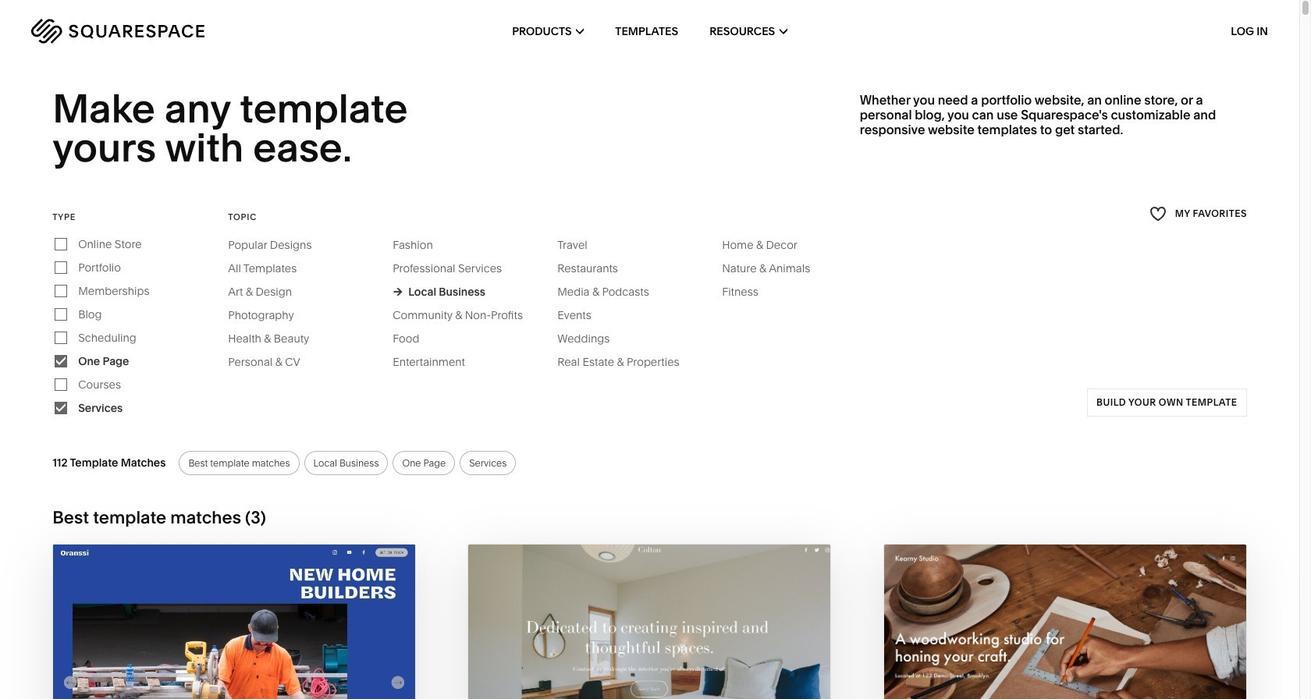 Task type: vqa. For each thing, say whether or not it's contained in the screenshot.
annual
no



Task type: describe. For each thing, give the bounding box(es) containing it.
colton image
[[469, 545, 831, 699]]



Task type: locate. For each thing, give the bounding box(es) containing it.
oranssi image
[[53, 545, 416, 699]]

kearny image
[[884, 545, 1247, 699]]



